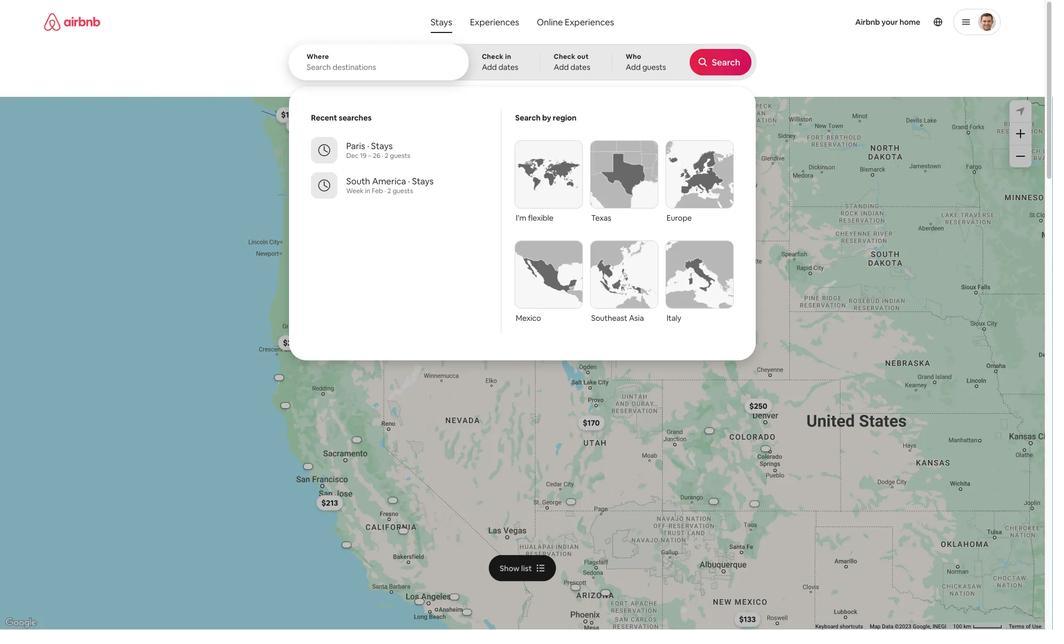 Task type: describe. For each thing, give the bounding box(es) containing it.
$319
[[292, 121, 309, 131]]

$213
[[322, 499, 338, 508]]

mansions
[[352, 71, 381, 79]]

add for check out add dates
[[554, 62, 569, 72]]

$280 button
[[325, 143, 354, 158]]

experiences button
[[462, 11, 529, 33]]

inegi
[[933, 624, 947, 631]]

1 horizontal spatial $199
[[521, 111, 538, 121]]

paris
[[347, 140, 366, 152]]

2 for ·
[[388, 187, 392, 195]]

©2023
[[896, 624, 912, 631]]

iconic cities
[[248, 70, 285, 79]]

· right feb
[[385, 187, 386, 195]]

–
[[368, 152, 372, 160]]

who add guests
[[626, 52, 667, 72]]

cabins
[[307, 71, 329, 79]]

use
[[1033, 624, 1042, 631]]

feb
[[372, 187, 383, 195]]

$170 button
[[578, 416, 605, 431]]

check for check out add dates
[[554, 52, 576, 61]]

south
[[347, 175, 370, 187]]

italy
[[667, 313, 682, 323]]

$247 button
[[319, 169, 346, 185]]

europe
[[667, 213, 692, 223]]

google,
[[914, 624, 932, 631]]

zoom in image
[[1017, 129, 1026, 138]]

recent searches group
[[298, 109, 501, 203]]

online experiences
[[537, 16, 615, 28]]

recent searches
[[311, 113, 372, 123]]

$280
[[330, 146, 349, 156]]

19
[[360, 152, 367, 160]]

southeast asia
[[592, 313, 644, 323]]

$250 inside $319 $250
[[305, 117, 323, 126]]

$223
[[281, 111, 299, 121]]

southeast
[[592, 313, 628, 323]]

searches
[[339, 113, 372, 123]]

0 horizontal spatial $250 button
[[300, 114, 328, 129]]

$169 button
[[276, 107, 304, 123]]

asia
[[630, 313, 644, 323]]

domes
[[674, 71, 696, 79]]

terms of use
[[1010, 624, 1042, 631]]

· right 19
[[367, 140, 369, 152]]

of
[[1027, 624, 1032, 631]]

$328
[[303, 143, 321, 153]]

1 vertical spatial $250
[[750, 402, 768, 411]]

0 vertical spatial $199 button
[[311, 90, 338, 105]]

terms
[[1010, 624, 1025, 631]]

$200
[[283, 338, 302, 348]]

parks
[[634, 70, 652, 79]]

guests for ·
[[393, 187, 413, 195]]

google map
showing 124 stays. region
[[0, 87, 1046, 631]]

where
[[307, 52, 329, 61]]

home
[[900, 17, 921, 27]]

$319 $250
[[292, 117, 323, 131]]

1 horizontal spatial $199 button
[[516, 108, 543, 124]]

$170
[[583, 419, 600, 428]]

stays inside paris · stays dec 19 – 26 · 2 guests
[[371, 140, 393, 152]]

· right 26 at left top
[[382, 152, 384, 160]]

in inside south america · stays week in feb · 2 guests
[[365, 187, 371, 195]]

0 horizontal spatial $199
[[316, 93, 333, 103]]

experiences inside button
[[470, 16, 520, 28]]

2 experiences from the left
[[565, 16, 615, 28]]

tiny homes
[[554, 71, 590, 79]]

guests for stays
[[390, 152, 411, 160]]

check out add dates
[[554, 52, 591, 72]]

what can we help you find? tab list
[[422, 11, 529, 33]]

search
[[516, 113, 541, 123]]

recent
[[311, 113, 337, 123]]

your
[[882, 17, 899, 27]]

100 km
[[954, 624, 973, 631]]

dates for check out add dates
[[571, 62, 591, 72]]

america
[[372, 175, 406, 187]]

$439
[[291, 121, 309, 131]]

stays tab panel
[[289, 44, 757, 361]]



Task type: locate. For each thing, give the bounding box(es) containing it.
2 dates from the left
[[571, 62, 591, 72]]

$259 button
[[353, 142, 381, 158]]

· right america at the left top of page
[[408, 175, 410, 187]]

iconic
[[248, 70, 267, 79]]

$133
[[740, 615, 757, 625]]

100 km button
[[951, 623, 1007, 631]]

$199 up recent
[[316, 93, 333, 103]]

2 vertical spatial guests
[[393, 187, 413, 195]]

who
[[626, 52, 642, 61]]

1 horizontal spatial add
[[554, 62, 569, 72]]

1 vertical spatial guests
[[390, 152, 411, 160]]

$328 button
[[298, 140, 326, 156]]

2 add from the left
[[554, 62, 569, 72]]

tiny
[[554, 71, 567, 79]]

flexible
[[529, 213, 554, 223]]

0 vertical spatial $250 button
[[300, 114, 328, 129]]

region
[[553, 113, 577, 123]]

design
[[722, 71, 744, 79]]

26
[[373, 152, 381, 160]]

0 horizontal spatial $250
[[305, 117, 323, 126]]

guests inside south america · stays week in feb · 2 guests
[[393, 187, 413, 195]]

$133 button
[[735, 612, 761, 628]]

terms of use link
[[1010, 624, 1042, 631]]

2 check from the left
[[554, 52, 576, 61]]

out
[[578, 52, 589, 61]]

1 vertical spatial stays
[[371, 140, 393, 152]]

i'm
[[516, 213, 527, 223]]

add for check in add dates
[[482, 62, 497, 72]]

$213 button
[[317, 496, 343, 511]]

show list
[[500, 564, 532, 574]]

$223 button
[[276, 108, 304, 124]]

1 horizontal spatial experiences
[[565, 16, 615, 28]]

0 vertical spatial in
[[506, 52, 512, 61]]

dates
[[499, 62, 519, 72], [571, 62, 591, 72]]

2 inside south america · stays week in feb · 2 guests
[[388, 187, 392, 195]]

group
[[44, 44, 813, 87]]

2 vertical spatial stays
[[412, 175, 434, 187]]

0 horizontal spatial in
[[365, 187, 371, 195]]

0 vertical spatial stays
[[431, 16, 453, 28]]

check inside check out add dates
[[554, 52, 576, 61]]

search by region
[[516, 113, 577, 123]]

experiences
[[470, 16, 520, 28], [565, 16, 615, 28]]

0 vertical spatial guests
[[643, 62, 667, 72]]

2 right 26 at left top
[[385, 152, 389, 160]]

add inside who add guests
[[626, 62, 641, 72]]

dec
[[347, 152, 359, 160]]

check for check in add dates
[[482, 52, 504, 61]]

100
[[954, 624, 963, 631]]

in
[[506, 52, 512, 61], [365, 187, 371, 195]]

i'm flexible
[[516, 213, 554, 223]]

national parks
[[607, 70, 652, 79]]

national
[[607, 70, 633, 79]]

1 vertical spatial $199 button
[[516, 108, 543, 124]]

homes
[[568, 71, 590, 79]]

paris · stays dec 19 – 26 · 2 guests
[[347, 140, 411, 160]]

shortcuts
[[840, 624, 864, 631]]

$199
[[316, 93, 333, 103], [521, 111, 538, 121]]

1 vertical spatial $250 button
[[745, 399, 773, 414]]

google image
[[3, 617, 39, 631]]

2 right feb
[[388, 187, 392, 195]]

1 vertical spatial in
[[365, 187, 371, 195]]

show
[[500, 564, 520, 574]]

stays
[[431, 16, 453, 28], [371, 140, 393, 152], [412, 175, 434, 187]]

in left feb
[[365, 187, 371, 195]]

profile element
[[633, 0, 1002, 44]]

$169
[[281, 110, 299, 120]]

zoom out image
[[1017, 152, 1026, 161]]

0 vertical spatial $199
[[316, 93, 333, 103]]

map
[[870, 624, 881, 631]]

dates inside the check in add dates
[[499, 62, 519, 72]]

experiences up out at the top right
[[565, 16, 615, 28]]

$199 left by
[[521, 111, 538, 121]]

stays button
[[422, 11, 462, 33]]

Where field
[[307, 62, 451, 72]]

in up treehouses
[[506, 52, 512, 61]]

0 horizontal spatial check
[[482, 52, 504, 61]]

$247
[[324, 172, 341, 182]]

1 check from the left
[[482, 52, 504, 61]]

0 horizontal spatial add
[[482, 62, 497, 72]]

none search field containing stays
[[289, 0, 757, 361]]

1 dates from the left
[[499, 62, 519, 72]]

check in add dates
[[482, 52, 519, 72]]

dates inside check out add dates
[[571, 62, 591, 72]]

airbnb
[[856, 17, 881, 27]]

guests right 26 at left top
[[390, 152, 411, 160]]

dates right lakefront
[[499, 62, 519, 72]]

keyboard shortcuts button
[[816, 623, 864, 631]]

1 horizontal spatial in
[[506, 52, 512, 61]]

$199 button left region
[[516, 108, 543, 124]]

0 horizontal spatial experiences
[[470, 16, 520, 28]]

1 experiences from the left
[[470, 16, 520, 28]]

check up treehouses
[[482, 52, 504, 61]]

1 horizontal spatial check
[[554, 52, 576, 61]]

lakefront
[[452, 71, 483, 79]]

$439 button
[[286, 118, 314, 133]]

texas
[[592, 213, 612, 223]]

online experiences link
[[529, 11, 624, 33]]

guests left domes
[[643, 62, 667, 72]]

0 vertical spatial $250
[[305, 117, 323, 126]]

$200 button
[[278, 335, 307, 351]]

experiences up the check in add dates
[[470, 16, 520, 28]]

week
[[347, 187, 364, 195]]

south america · stays week in feb · 2 guests
[[347, 175, 434, 195]]

1 horizontal spatial dates
[[571, 62, 591, 72]]

airbnb your home link
[[849, 10, 928, 34]]

group containing iconic cities
[[44, 44, 813, 87]]

guests inside paris · stays dec 19 – 26 · 2 guests
[[390, 152, 411, 160]]

check inside the check in add dates
[[482, 52, 504, 61]]

stays inside south america · stays week in feb · 2 guests
[[412, 175, 434, 187]]

show list button
[[489, 556, 557, 582]]

list
[[522, 564, 532, 574]]

km
[[964, 624, 972, 631]]

2 inside paris · stays dec 19 – 26 · 2 guests
[[385, 152, 389, 160]]

1 horizontal spatial $250 button
[[745, 399, 773, 414]]

dates down out at the top right
[[571, 62, 591, 72]]

guests inside who add guests
[[643, 62, 667, 72]]

airbnb your home
[[856, 17, 921, 27]]

treehouses
[[501, 71, 537, 79]]

online
[[537, 16, 563, 28]]

$199 button up recent
[[311, 90, 338, 105]]

map data ©2023 google, inegi
[[870, 624, 947, 631]]

$250 button
[[300, 114, 328, 129], [745, 399, 773, 414]]

1 vertical spatial $199
[[521, 111, 538, 121]]

0 horizontal spatial $199 button
[[311, 90, 338, 105]]

$250
[[305, 117, 323, 126], [750, 402, 768, 411]]

·
[[367, 140, 369, 152], [382, 152, 384, 160], [408, 175, 410, 187], [385, 187, 386, 195]]

3 add from the left
[[626, 62, 641, 72]]

by
[[543, 113, 552, 123]]

add inside check out add dates
[[554, 62, 569, 72]]

guests right feb
[[393, 187, 413, 195]]

cities
[[268, 70, 285, 79]]

mexico
[[516, 313, 542, 323]]

0 horizontal spatial dates
[[499, 62, 519, 72]]

2
[[385, 152, 389, 160], [388, 187, 392, 195]]

in inside the check in add dates
[[506, 52, 512, 61]]

1 horizontal spatial $250
[[750, 402, 768, 411]]

1 vertical spatial 2
[[388, 187, 392, 195]]

stays inside stays "button"
[[431, 16, 453, 28]]

add
[[482, 62, 497, 72], [554, 62, 569, 72], [626, 62, 641, 72]]

check left out at the top right
[[554, 52, 576, 61]]

keyboard shortcuts
[[816, 624, 864, 631]]

check
[[482, 52, 504, 61], [554, 52, 576, 61]]

2 horizontal spatial add
[[626, 62, 641, 72]]

add inside the check in add dates
[[482, 62, 497, 72]]

1 add from the left
[[482, 62, 497, 72]]

$319 button
[[287, 118, 314, 133]]

0 vertical spatial 2
[[385, 152, 389, 160]]

None search field
[[289, 0, 757, 361]]

$259
[[358, 145, 376, 155]]

data
[[883, 624, 894, 631]]

dates for check in add dates
[[499, 62, 519, 72]]

2 for stays
[[385, 152, 389, 160]]



Task type: vqa. For each thing, say whether or not it's contained in the screenshot.
19
yes



